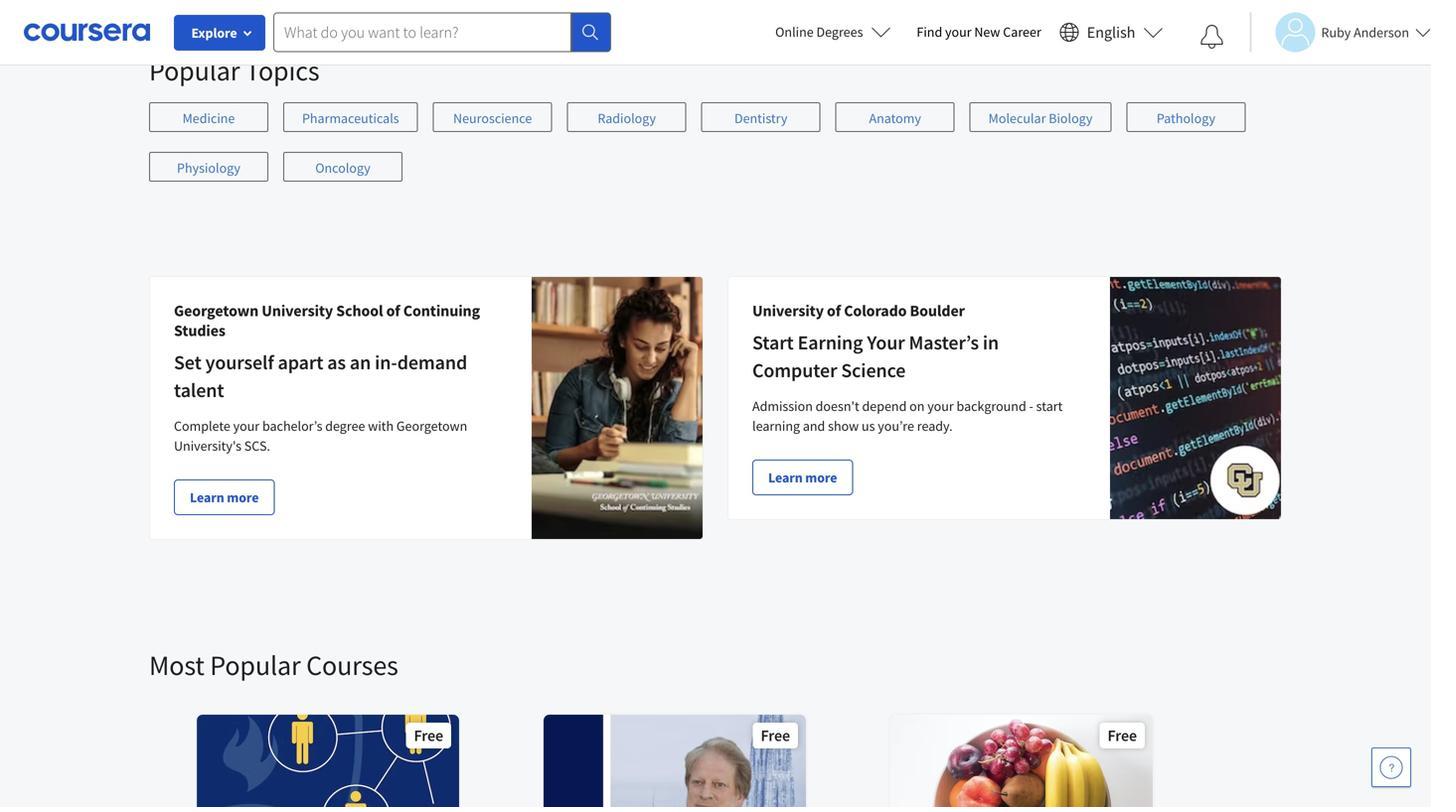 Task type: describe. For each thing, give the bounding box(es) containing it.
ruby anderson button
[[1250, 12, 1431, 52]]

find your new career
[[917, 23, 1041, 41]]

complete your bachelor's degree with georgetown university's scs.
[[174, 417, 467, 455]]

background
[[957, 398, 1026, 415]]

in-
[[375, 350, 397, 375]]

learn more for start earning your master's in computer science
[[768, 469, 837, 487]]

help center image
[[1379, 756, 1403, 780]]

most popular courses carousel element
[[149, 588, 1431, 808]]

molecular biology link
[[970, 102, 1112, 132]]

doesn't
[[816, 398, 859, 415]]

talent
[[174, 378, 224, 403]]

show notifications image
[[1200, 25, 1224, 49]]

as
[[327, 350, 346, 375]]

computer
[[752, 358, 837, 383]]

dentistry
[[734, 109, 787, 127]]

continuing
[[403, 301, 480, 321]]

biology
[[1049, 109, 1093, 127]]

pharmaceuticals link
[[283, 102, 418, 132]]

physiology
[[177, 159, 240, 177]]

learn for set yourself apart as an in-demand talent
[[190, 489, 224, 507]]

science
[[841, 358, 906, 383]]

earning
[[798, 330, 863, 355]]

you're
[[878, 417, 914, 435]]

topics
[[245, 53, 320, 88]]

school
[[336, 301, 383, 321]]

more for set yourself apart as an in-demand talent
[[227, 489, 259, 507]]

of inside university of colorado boulder start earning your master's in computer science
[[827, 301, 841, 321]]

master's
[[909, 330, 979, 355]]

your for find your new career
[[945, 23, 971, 41]]

learning
[[752, 417, 800, 435]]

us
[[862, 417, 875, 435]]

online degrees button
[[759, 10, 907, 54]]

yourself
[[205, 350, 274, 375]]

pathology
[[1157, 109, 1215, 127]]

more for start earning your master's in computer science
[[805, 469, 837, 487]]

demand
[[397, 350, 467, 375]]

learn more link for start earning your master's in computer science
[[752, 460, 853, 496]]

university inside university of colorado boulder start earning your master's in computer science
[[752, 301, 824, 321]]

3 free link from the left
[[888, 714, 1155, 808]]

show
[[828, 417, 859, 435]]

-
[[1029, 398, 1033, 415]]

neuroscience link
[[433, 102, 552, 132]]

in
[[983, 330, 999, 355]]

learn more link for set yourself apart as an in-demand talent
[[174, 480, 275, 516]]

2 free from the left
[[761, 726, 790, 746]]

boulder
[[910, 301, 965, 321]]

on
[[909, 398, 925, 415]]

1 free from the left
[[414, 726, 443, 746]]

georgetown university school of continuing studies set yourself apart as an in-demand talent
[[174, 301, 480, 403]]

with
[[368, 417, 394, 435]]

explore button
[[174, 15, 265, 51]]

degree
[[325, 417, 365, 435]]

apart
[[278, 350, 323, 375]]

list containing medicine
[[149, 102, 1282, 202]]

find
[[917, 23, 942, 41]]

courses
[[306, 648, 398, 683]]



Task type: vqa. For each thing, say whether or not it's contained in the screenshot.
Georgetown University School of Continuing Studies Set yourself apart as an in-demand talent
yes



Task type: locate. For each thing, give the bounding box(es) containing it.
medicine link
[[149, 102, 268, 132]]

2 horizontal spatial free link
[[888, 714, 1155, 808]]

0 horizontal spatial free link
[[195, 714, 461, 808]]

radiology link
[[567, 102, 686, 132]]

free
[[414, 726, 443, 746], [761, 726, 790, 746], [1108, 726, 1137, 746]]

your up ready.
[[927, 398, 954, 415]]

1 horizontal spatial more
[[805, 469, 837, 487]]

neuroscience
[[453, 109, 532, 127]]

0 vertical spatial more
[[805, 469, 837, 487]]

ready.
[[917, 417, 953, 435]]

more down scs.
[[227, 489, 259, 507]]

anderson
[[1354, 23, 1409, 41]]

of
[[386, 301, 400, 321], [827, 301, 841, 321]]

0 horizontal spatial of
[[386, 301, 400, 321]]

most popular courses
[[149, 648, 398, 683]]

english
[[1087, 22, 1135, 42]]

your inside complete your bachelor's degree with georgetown university's scs.
[[233, 417, 260, 435]]

0 vertical spatial learn
[[768, 469, 803, 487]]

most
[[149, 648, 204, 683]]

What do you want to learn? text field
[[273, 12, 571, 52]]

of up earning
[[827, 301, 841, 321]]

georgetown inside complete your bachelor's degree with georgetown university's scs.
[[396, 417, 467, 435]]

ruby anderson
[[1321, 23, 1409, 41]]

popular
[[149, 53, 240, 88], [210, 648, 301, 683]]

start
[[752, 330, 794, 355]]

ruby
[[1321, 23, 1351, 41]]

3 free from the left
[[1108, 726, 1137, 746]]

anatomy link
[[835, 102, 955, 132]]

1 vertical spatial popular
[[210, 648, 301, 683]]

admission
[[752, 398, 813, 415]]

an
[[350, 350, 371, 375]]

1 vertical spatial your
[[927, 398, 954, 415]]

georgetown inside georgetown university school of continuing studies set yourself apart as an in-demand talent
[[174, 301, 259, 321]]

1 of from the left
[[386, 301, 400, 321]]

1 vertical spatial more
[[227, 489, 259, 507]]

georgetown up yourself
[[174, 301, 259, 321]]

studies
[[174, 321, 226, 341]]

learn more link down 'university's'
[[174, 480, 275, 516]]

list
[[199, 0, 1217, 11], [149, 102, 1282, 202]]

popular right most
[[210, 648, 301, 683]]

learn for start earning your master's in computer science
[[768, 469, 803, 487]]

university
[[262, 301, 333, 321], [752, 301, 824, 321]]

dentistry link
[[701, 102, 821, 132]]

georgetown right with
[[396, 417, 467, 435]]

radiology
[[598, 109, 656, 127]]

popular down explore
[[149, 53, 240, 88]]

your up scs.
[[233, 417, 260, 435]]

1 horizontal spatial georgetown
[[396, 417, 467, 435]]

university inside georgetown university school of continuing studies set yourself apart as an in-demand talent
[[262, 301, 333, 321]]

2 vertical spatial your
[[233, 417, 260, 435]]

learn down 'university's'
[[190, 489, 224, 507]]

pharmaceuticals
[[302, 109, 399, 127]]

1 horizontal spatial learn more link
[[752, 460, 853, 496]]

1 vertical spatial learn
[[190, 489, 224, 507]]

degrees
[[816, 23, 863, 41]]

0 horizontal spatial learn more
[[190, 489, 259, 507]]

None search field
[[273, 12, 611, 52]]

learn more down and
[[768, 469, 837, 487]]

2 of from the left
[[827, 301, 841, 321]]

university up apart at the top
[[262, 301, 333, 321]]

learn more
[[768, 469, 837, 487], [190, 489, 259, 507]]

oncology link
[[283, 152, 402, 182]]

learn
[[768, 469, 803, 487], [190, 489, 224, 507]]

0 horizontal spatial georgetown
[[174, 301, 259, 321]]

0 horizontal spatial learn more link
[[174, 480, 275, 516]]

medicine
[[182, 109, 235, 127]]

of right school
[[386, 301, 400, 321]]

start earning your master's in computer science link
[[752, 330, 999, 383]]

2 free link from the left
[[542, 714, 808, 808]]

set
[[174, 350, 202, 375]]

admission doesn't depend on your background - start learning and show us you're ready.
[[752, 398, 1063, 435]]

1 horizontal spatial university
[[752, 301, 824, 321]]

more down and
[[805, 469, 837, 487]]

free link
[[195, 714, 461, 808], [542, 714, 808, 808], [888, 714, 1155, 808]]

0 vertical spatial popular
[[149, 53, 240, 88]]

your right find
[[945, 23, 971, 41]]

molecular biology
[[988, 109, 1093, 127]]

1 vertical spatial list
[[149, 102, 1282, 202]]

learn more down 'university's'
[[190, 489, 259, 507]]

university's
[[174, 437, 242, 455]]

university up the start
[[752, 301, 824, 321]]

learn down learning
[[768, 469, 803, 487]]

your for complete your bachelor's degree with georgetown university's scs.
[[233, 417, 260, 435]]

0 horizontal spatial more
[[227, 489, 259, 507]]

new
[[974, 23, 1000, 41]]

career
[[1003, 23, 1041, 41]]

scs.
[[244, 437, 270, 455]]

learn more for set yourself apart as an in-demand talent
[[190, 489, 259, 507]]

university of colorado boulder start earning your master's in computer science
[[752, 301, 999, 383]]

0 vertical spatial georgetown
[[174, 301, 259, 321]]

1 horizontal spatial learn more
[[768, 469, 837, 487]]

depend
[[862, 398, 907, 415]]

1 horizontal spatial learn
[[768, 469, 803, 487]]

colorado
[[844, 301, 907, 321]]

molecular
[[988, 109, 1046, 127]]

0 horizontal spatial university
[[262, 301, 333, 321]]

0 horizontal spatial learn
[[190, 489, 224, 507]]

more
[[805, 469, 837, 487], [227, 489, 259, 507]]

your
[[945, 23, 971, 41], [927, 398, 954, 415], [233, 417, 260, 435]]

learn more link down and
[[752, 460, 853, 496]]

1 free link from the left
[[195, 714, 461, 808]]

1 university from the left
[[262, 301, 333, 321]]

2 university from the left
[[752, 301, 824, 321]]

anatomy
[[869, 109, 921, 127]]

0 vertical spatial learn more
[[768, 469, 837, 487]]

oncology
[[315, 159, 370, 177]]

your
[[867, 330, 905, 355]]

explore
[[191, 24, 237, 42]]

0 horizontal spatial free
[[414, 726, 443, 746]]

online degrees
[[775, 23, 863, 41]]

english button
[[1051, 0, 1171, 65]]

bachelor's
[[262, 417, 322, 435]]

coursera image
[[24, 16, 150, 48]]

set yourself apart as an in-demand talent link
[[174, 350, 467, 403]]

1 vertical spatial learn more
[[190, 489, 259, 507]]

1 horizontal spatial free link
[[542, 714, 808, 808]]

learn more link
[[752, 460, 853, 496], [174, 480, 275, 516]]

popular topics
[[149, 53, 320, 88]]

georgetown
[[174, 301, 259, 321], [396, 417, 467, 435]]

start
[[1036, 398, 1063, 415]]

pathology link
[[1126, 102, 1246, 132]]

2 horizontal spatial free
[[1108, 726, 1137, 746]]

of inside georgetown university school of continuing studies set yourself apart as an in-demand talent
[[386, 301, 400, 321]]

0 vertical spatial list
[[199, 0, 1217, 11]]

and
[[803, 417, 825, 435]]

0 vertical spatial your
[[945, 23, 971, 41]]

find your new career link
[[907, 20, 1051, 45]]

1 horizontal spatial free
[[761, 726, 790, 746]]

1 vertical spatial georgetown
[[396, 417, 467, 435]]

physiology link
[[149, 152, 268, 182]]

1 horizontal spatial of
[[827, 301, 841, 321]]

online
[[775, 23, 814, 41]]

your inside admission doesn't depend on your background - start learning and show us you're ready.
[[927, 398, 954, 415]]

complete
[[174, 417, 230, 435]]



